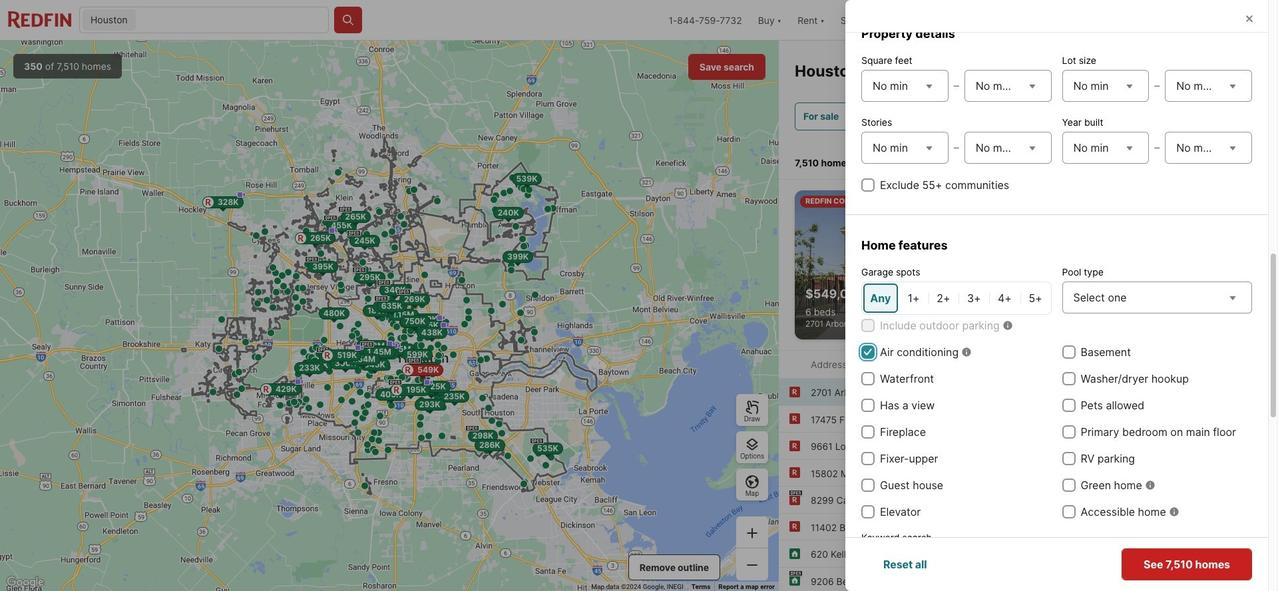 Task type: vqa. For each thing, say whether or not it's contained in the screenshot.
the bottom risks
no



Task type: describe. For each thing, give the bounding box(es) containing it.
google image
[[3, 574, 47, 591]]

e.g. office, balcony, modern text field
[[873, 555, 1040, 571]]

5 cell from the left
[[991, 284, 1019, 313]]

4 cell from the left
[[960, 284, 988, 313]]

2 cell from the left
[[901, 284, 927, 313]]



Task type: locate. For each thing, give the bounding box(es) containing it.
map region
[[0, 41, 779, 591]]

toggle search results table view tab
[[1203, 144, 1249, 177]]

toggle search results photos view tab
[[1148, 144, 1200, 177]]

dialog
[[846, 0, 1278, 591]]

select a min and max value element
[[862, 67, 1052, 105], [1062, 67, 1252, 105], [862, 129, 1052, 166], [1062, 129, 1252, 166]]

submit search image
[[342, 13, 355, 27]]

6 cell from the left
[[1022, 284, 1050, 313]]

3 cell from the left
[[930, 284, 958, 313]]

None search field
[[138, 7, 328, 34]]

cell
[[864, 284, 898, 313], [901, 284, 927, 313], [930, 284, 958, 313], [960, 284, 988, 313], [991, 284, 1019, 313], [1022, 284, 1050, 313]]

tab list
[[1135, 141, 1262, 179]]

None checkbox
[[862, 178, 875, 192], [862, 346, 875, 359], [1062, 346, 1076, 359], [862, 372, 875, 385], [1062, 372, 1076, 385], [862, 399, 875, 412], [1062, 425, 1076, 439], [862, 178, 875, 192], [862, 346, 875, 359], [1062, 346, 1076, 359], [862, 372, 875, 385], [1062, 372, 1076, 385], [862, 399, 875, 412], [1062, 425, 1076, 439]]

None checkbox
[[862, 319, 875, 332], [1062, 399, 1076, 412], [862, 425, 875, 439], [862, 452, 875, 465], [1062, 452, 1076, 465], [862, 479, 875, 492], [1062, 479, 1076, 492], [862, 505, 875, 519], [1062, 505, 1076, 519], [862, 319, 875, 332], [1062, 399, 1076, 412], [862, 425, 875, 439], [862, 452, 875, 465], [1062, 452, 1076, 465], [862, 479, 875, 492], [1062, 479, 1076, 492], [862, 505, 875, 519], [1062, 505, 1076, 519]]

1 cell from the left
[[864, 284, 898, 313]]

number of garage spots row
[[862, 282, 1052, 315]]



